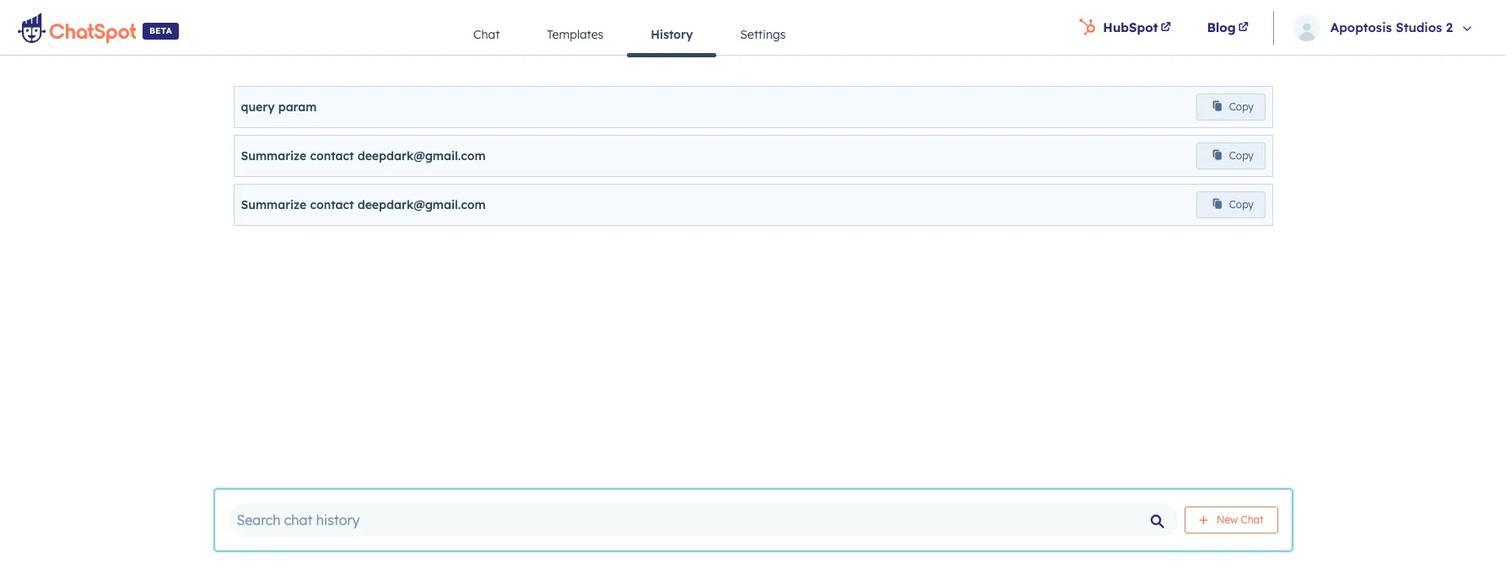Task type: vqa. For each thing, say whether or not it's contained in the screenshot.
Email information information
no



Task type: describe. For each thing, give the bounding box(es) containing it.
deepdark@gmail.com for 3rd copy button from the top
[[357, 197, 486, 213]]

Search chat history search field
[[228, 504, 1177, 537]]

blog
[[1207, 19, 1236, 35]]

templates link
[[523, 14, 627, 55]]

summarize contact deepdark@gmail.com for 3rd copy button from the top
[[241, 197, 486, 213]]

query
[[241, 100, 275, 115]]

templates
[[547, 27, 603, 42]]

apoptosis studios 2
[[1330, 19, 1453, 35]]

apoptosis studios 2 button
[[1279, 0, 1496, 55]]

query param
[[241, 100, 317, 115]]

blog link
[[1190, 0, 1268, 55]]

new chat
[[1214, 514, 1263, 526]]

link opens in a new window image inside blog "link"
[[1238, 17, 1248, 38]]

history
[[651, 27, 693, 42]]

3 copy button from the top
[[1196, 192, 1265, 219]]

studios
[[1396, 19, 1442, 35]]

hubspot
[[1103, 19, 1158, 35]]

hubspot link
[[1062, 0, 1190, 55]]

new
[[1217, 514, 1238, 526]]

3 copy from the top
[[1229, 198, 1254, 211]]

2 summarize from the top
[[241, 197, 307, 213]]

2 copy from the top
[[1229, 149, 1254, 162]]

link opens in a new window image
[[1238, 22, 1248, 32]]

contact for 2nd copy button from the bottom
[[310, 148, 354, 164]]

history link
[[627, 14, 717, 57]]



Task type: locate. For each thing, give the bounding box(es) containing it.
2 vertical spatial copy button
[[1196, 192, 1265, 219]]

0 vertical spatial deepdark@gmail.com
[[357, 148, 486, 164]]

summarize contact deepdark@gmail.com for 2nd copy button from the bottom
[[241, 148, 486, 164]]

navigation
[[450, 14, 809, 57]]

settings link
[[717, 14, 809, 55]]

0 vertical spatial copy button
[[1196, 94, 1265, 121]]

1 vertical spatial summarize contact deepdark@gmail.com
[[241, 197, 486, 213]]

summarize
[[241, 148, 307, 164], [241, 197, 307, 213]]

contact
[[310, 148, 354, 164], [310, 197, 354, 213]]

beta
[[149, 25, 172, 36]]

chat
[[473, 27, 500, 42], [1241, 514, 1263, 526]]

deepdark@gmail.com
[[357, 148, 486, 164], [357, 197, 486, 213]]

2 contact from the top
[[310, 197, 354, 213]]

chat inside button
[[1241, 514, 1263, 526]]

contact for 3rd copy button from the top
[[310, 197, 354, 213]]

2
[[1446, 19, 1453, 35]]

deepdark@gmail.com for 2nd copy button from the bottom
[[357, 148, 486, 164]]

2 vertical spatial copy
[[1229, 198, 1254, 211]]

1 copy from the top
[[1229, 100, 1254, 113]]

link opens in a new window image
[[1161, 17, 1171, 38], [1238, 17, 1248, 38], [1161, 22, 1171, 32]]

chat inside 'navigation'
[[473, 27, 500, 42]]

1 vertical spatial contact
[[310, 197, 354, 213]]

1 horizontal spatial chat
[[1241, 514, 1263, 526]]

1 contact from the top
[[310, 148, 354, 164]]

1 vertical spatial copy
[[1229, 149, 1254, 162]]

copy button
[[1196, 94, 1265, 121], [1196, 143, 1265, 170], [1196, 192, 1265, 219]]

beta link
[[0, 0, 196, 55]]

1 vertical spatial deepdark@gmail.com
[[357, 197, 486, 213]]

2 summarize contact deepdark@gmail.com from the top
[[241, 197, 486, 213]]

2 deepdark@gmail.com from the top
[[357, 197, 486, 213]]

0 horizontal spatial chat
[[473, 27, 500, 42]]

summarize contact deepdark@gmail.com
[[241, 148, 486, 164], [241, 197, 486, 213]]

1 copy button from the top
[[1196, 94, 1265, 121]]

apoptosis
[[1330, 19, 1392, 35]]

0 vertical spatial summarize contact deepdark@gmail.com
[[241, 148, 486, 164]]

1 vertical spatial copy button
[[1196, 143, 1265, 170]]

copy
[[1229, 100, 1254, 113], [1229, 149, 1254, 162], [1229, 198, 1254, 211]]

0 vertical spatial summarize
[[241, 148, 307, 164]]

new chat button
[[1184, 507, 1278, 534]]

0 vertical spatial chat
[[473, 27, 500, 42]]

0 vertical spatial copy
[[1229, 100, 1254, 113]]

1 summarize from the top
[[241, 148, 307, 164]]

1 summarize contact deepdark@gmail.com from the top
[[241, 148, 486, 164]]

1 vertical spatial chat
[[1241, 514, 1263, 526]]

param
[[278, 100, 317, 115]]

2 copy button from the top
[[1196, 143, 1265, 170]]

1 vertical spatial summarize
[[241, 197, 307, 213]]

0 vertical spatial contact
[[310, 148, 354, 164]]

1 deepdark@gmail.com from the top
[[357, 148, 486, 164]]

chat link
[[450, 14, 523, 55]]

navigation containing chat
[[450, 14, 809, 57]]

settings
[[740, 27, 786, 42]]



